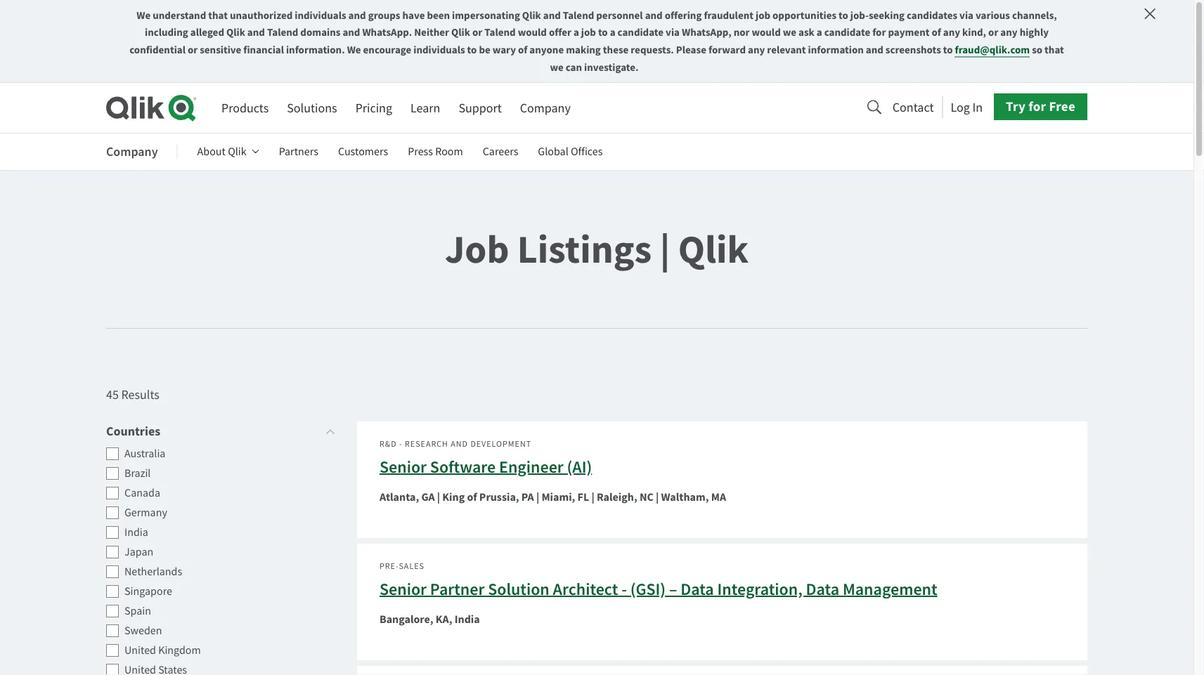 Task type: describe. For each thing, give the bounding box(es) containing it.
partner
[[430, 579, 485, 601]]

careers
[[483, 145, 519, 159]]

miami,
[[542, 490, 576, 505]]

senior software engineer (ai) link
[[380, 456, 592, 479]]

senior inside r&d - research and development senior software engineer (ai)
[[380, 456, 427, 479]]

45 results
[[106, 387, 160, 403]]

software
[[430, 456, 496, 479]]

2 data from the left
[[806, 579, 840, 601]]

- inside r&d - research and development senior software engineer (ai)
[[399, 439, 403, 450]]

(ai)
[[567, 456, 592, 479]]

learn
[[411, 100, 441, 116]]

contact link
[[893, 95, 934, 119]]

job
[[445, 223, 510, 276]]

log in link
[[951, 95, 983, 119]]

management
[[843, 579, 938, 601]]

contact
[[893, 99, 934, 115]]

1 vertical spatial india
[[455, 613, 480, 628]]

solution
[[488, 579, 550, 601]]

go to the home page. image
[[106, 94, 196, 122]]

netherlands
[[124, 565, 182, 580]]

atlanta,
[[380, 490, 419, 505]]

singapore
[[124, 585, 172, 599]]

job listings | qlik
[[445, 223, 749, 276]]

log
[[951, 99, 971, 115]]

ga
[[422, 490, 435, 505]]

australia brazil canada germany india japan netherlands singapore spain sweden united kingdom
[[124, 447, 201, 658]]

for
[[1029, 98, 1047, 115]]

menu bar inside "qlik main" element
[[222, 95, 571, 121]]

sweden
[[124, 624, 162, 639]]

fl
[[578, 490, 590, 505]]

kingdom
[[158, 644, 201, 658]]

canada
[[124, 486, 160, 501]]

pre-sales senior partner solution architect - (gsi) – data integration, data management
[[380, 562, 938, 601]]

raleigh,
[[597, 490, 638, 505]]

company for company menu bar
[[106, 143, 158, 160]]

development
[[471, 439, 532, 450]]

sales
[[399, 562, 425, 572]]

ka,
[[436, 613, 453, 628]]

research
[[405, 439, 449, 450]]

solutions link
[[287, 95, 337, 121]]

fraud@qlik.com link
[[956, 43, 1031, 57]]

brazil
[[124, 467, 151, 481]]

king
[[443, 490, 465, 505]]

support link
[[459, 95, 502, 121]]

offices
[[571, 145, 603, 159]]

pricing
[[356, 100, 392, 116]]

spain
[[124, 605, 151, 619]]

press room link
[[408, 135, 463, 169]]

company for company 'link'
[[520, 100, 571, 116]]

try
[[1007, 98, 1026, 115]]

countries
[[106, 423, 161, 440]]

india inside australia brazil canada germany india japan netherlands singapore spain sweden united kingdom
[[124, 526, 148, 540]]

senior partner solution architect - (gsi) – data integration, data management link
[[380, 579, 938, 601]]

listings
[[517, 223, 652, 276]]

1 vertical spatial qlik
[[679, 223, 749, 276]]

r&d
[[380, 439, 397, 450]]

press
[[408, 145, 433, 159]]

countries button
[[106, 422, 335, 442]]

45
[[106, 387, 119, 403]]

waltham,
[[662, 490, 709, 505]]

company link
[[520, 95, 571, 121]]

log in
[[951, 99, 983, 115]]

(gsi)
[[631, 579, 666, 601]]

integration,
[[718, 579, 803, 601]]

united
[[124, 644, 156, 658]]



Task type: locate. For each thing, give the bounding box(es) containing it.
free
[[1050, 98, 1076, 115]]

data
[[681, 579, 714, 601], [806, 579, 840, 601]]

qlik
[[228, 145, 247, 159], [679, 223, 749, 276]]

0 horizontal spatial -
[[399, 439, 403, 450]]

about qlik link
[[197, 135, 259, 169]]

products
[[222, 100, 269, 116]]

data right integration, on the right
[[806, 579, 840, 601]]

ma
[[712, 490, 727, 505]]

nc
[[640, 490, 654, 505]]

and
[[451, 439, 468, 450]]

company
[[520, 100, 571, 116], [106, 143, 158, 160]]

try for free link
[[995, 94, 1088, 120]]

about
[[197, 145, 226, 159]]

- inside the pre-sales senior partner solution architect - (gsi) – data integration, data management
[[622, 579, 627, 601]]

1 horizontal spatial company
[[520, 100, 571, 116]]

company inside menu bar
[[106, 143, 158, 160]]

1 senior from the top
[[380, 456, 427, 479]]

architect
[[553, 579, 618, 601]]

press room
[[408, 145, 463, 159]]

|
[[660, 223, 671, 276], [437, 490, 440, 505], [537, 490, 540, 505], [592, 490, 595, 505], [656, 490, 659, 505]]

solutions
[[287, 100, 337, 116]]

1 horizontal spatial data
[[806, 579, 840, 601]]

company menu bar
[[106, 135, 623, 169]]

company inside menu bar
[[520, 100, 571, 116]]

0 horizontal spatial qlik
[[228, 145, 247, 159]]

pricing link
[[356, 95, 392, 121]]

partners
[[279, 145, 319, 159]]

customers link
[[338, 135, 388, 169]]

0 horizontal spatial india
[[124, 526, 148, 540]]

about qlik
[[197, 145, 247, 159]]

room
[[436, 145, 463, 159]]

engineer
[[499, 456, 564, 479]]

qlik inside company menu bar
[[228, 145, 247, 159]]

0 horizontal spatial data
[[681, 579, 714, 601]]

- right r&d
[[399, 439, 403, 450]]

0 vertical spatial qlik
[[228, 145, 247, 159]]

company down go to the home page. image
[[106, 143, 158, 160]]

india
[[124, 526, 148, 540], [455, 613, 480, 628]]

india right the ka,
[[455, 613, 480, 628]]

australia
[[124, 447, 166, 461]]

–
[[670, 579, 678, 601]]

1 vertical spatial company
[[106, 143, 158, 160]]

customers
[[338, 145, 388, 159]]

2 senior from the top
[[380, 579, 427, 601]]

1 data from the left
[[681, 579, 714, 601]]

1 horizontal spatial -
[[622, 579, 627, 601]]

r&d - research and development senior software engineer (ai)
[[380, 439, 592, 479]]

global offices
[[538, 145, 603, 159]]

atlanta, ga | king of prussia, pa | miami, fl | raleigh, nc | waltham, ma
[[380, 490, 727, 505]]

senior inside the pre-sales senior partner solution architect - (gsi) – data integration, data management
[[380, 579, 427, 601]]

bangalore,
[[380, 613, 434, 628]]

1 vertical spatial senior
[[380, 579, 427, 601]]

0 vertical spatial senior
[[380, 456, 427, 479]]

germany
[[124, 506, 167, 520]]

-
[[399, 439, 403, 450], [622, 579, 627, 601]]

products link
[[222, 95, 269, 121]]

careers link
[[483, 135, 519, 169]]

prussia,
[[480, 490, 520, 505]]

senior down r&d
[[380, 456, 427, 479]]

fraud@qlik.com
[[956, 43, 1031, 57]]

1 vertical spatial -
[[622, 579, 627, 601]]

results
[[121, 387, 160, 403]]

0 vertical spatial india
[[124, 526, 148, 540]]

- left (gsi)
[[622, 579, 627, 601]]

data right –
[[681, 579, 714, 601]]

in
[[973, 99, 983, 115]]

bangalore, ka, india
[[380, 613, 480, 628]]

pa
[[522, 490, 534, 505]]

learn link
[[411, 95, 441, 121]]

menu bar
[[222, 95, 571, 121]]

global
[[538, 145, 569, 159]]

support
[[459, 100, 502, 116]]

pre-
[[380, 562, 399, 572]]

partners link
[[279, 135, 319, 169]]

0 horizontal spatial company
[[106, 143, 158, 160]]

qlik main element
[[222, 94, 1088, 121]]

global offices link
[[538, 135, 603, 169]]

of
[[467, 490, 477, 505]]

senior
[[380, 456, 427, 479], [380, 579, 427, 601]]

menu bar containing products
[[222, 95, 571, 121]]

0 vertical spatial company
[[520, 100, 571, 116]]

company up "global"
[[520, 100, 571, 116]]

try for free
[[1007, 98, 1076, 115]]

japan
[[124, 545, 153, 560]]

senior down sales
[[380, 579, 427, 601]]

0 vertical spatial -
[[399, 439, 403, 450]]

1 horizontal spatial india
[[455, 613, 480, 628]]

india up japan
[[124, 526, 148, 540]]

1 horizontal spatial qlik
[[679, 223, 749, 276]]



Task type: vqa. For each thing, say whether or not it's contained in the screenshot.
The (Gsi) at the right of the page
yes



